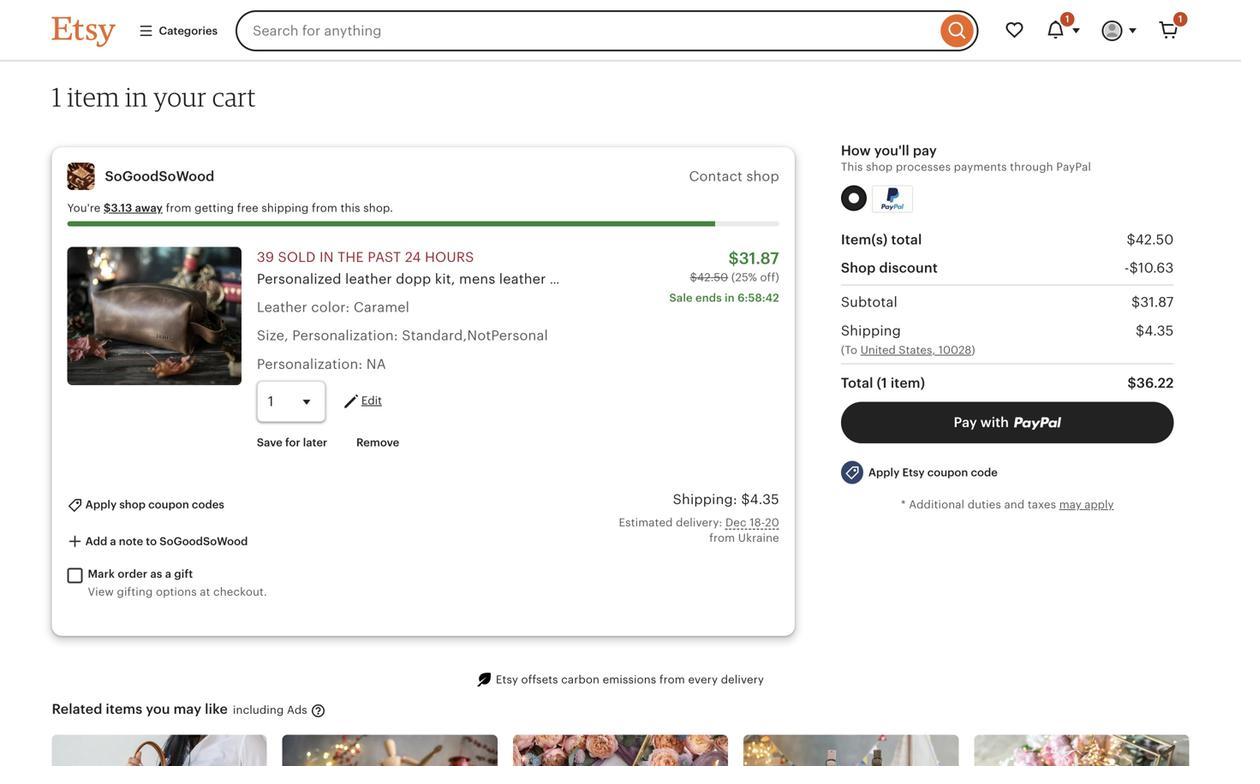 Task type: locate. For each thing, give the bounding box(es) containing it.
2 toiletry from the left
[[889, 271, 937, 287]]

toiletry left "bag,"
[[550, 271, 598, 287]]

a right add
[[110, 535, 116, 548]]

shop discount
[[841, 261, 938, 276]]

31.87 up $ 4.35
[[1141, 295, 1174, 310]]

apply inside 'dropdown button'
[[85, 498, 117, 511]]

1 toiletry from the left
[[550, 271, 598, 287]]

0 vertical spatial personalization:
[[292, 328, 398, 344]]

size, personalization: standard,notpersonal
[[257, 328, 548, 344]]

0 horizontal spatial may
[[174, 702, 201, 717]]

sogoodsowood down codes on the left bottom of the page
[[160, 535, 248, 548]]

$ up (25%
[[729, 249, 739, 268]]

apply
[[869, 467, 900, 479], [85, 498, 117, 511]]

with right bag
[[970, 271, 998, 287]]

mens down the hours
[[459, 271, 495, 287]]

kit, up ends
[[714, 271, 734, 287]]

kit, down the hours
[[435, 271, 455, 287]]

0 horizontal spatial etsy
[[496, 674, 518, 687]]

personalization:
[[292, 328, 398, 344], [257, 357, 363, 372]]

with
[[970, 271, 998, 287], [981, 415, 1009, 430]]

0 vertical spatial may
[[1060, 499, 1082, 512]]

31.87 up the off)
[[739, 249, 779, 268]]

you're
[[67, 202, 101, 215]]

42.50 up 10.63
[[1136, 232, 1174, 247]]

shop down you'll
[[866, 161, 893, 174]]

remove
[[356, 437, 399, 449]]

36.22
[[1137, 375, 1174, 391]]

coupon inside the apply shop coupon codes 'dropdown button'
[[148, 498, 189, 511]]

including
[[233, 704, 284, 717]]

with right pay
[[981, 415, 1009, 430]]

size,
[[257, 328, 289, 344]]

0 vertical spatial sogoodsowood
[[105, 169, 215, 184]]

0 horizontal spatial toiletry
[[550, 271, 598, 287]]

1 horizontal spatial gift
[[822, 271, 845, 287]]

mens up subtotal
[[849, 271, 885, 287]]

add
[[85, 535, 107, 548]]

$ down $ 31.87
[[1136, 323, 1145, 339]]

sale
[[669, 292, 692, 305]]

1 horizontal spatial 4.35
[[1145, 323, 1174, 339]]

apply inside dropdown button
[[869, 467, 900, 479]]

0 horizontal spatial shop
[[119, 498, 146, 511]]

toiletry down total
[[889, 271, 937, 287]]

save
[[257, 437, 283, 449]]

coupon inside 'apply etsy coupon code' dropdown button
[[928, 467, 968, 479]]

dopp up sale
[[675, 271, 710, 287]]

in left the
[[320, 250, 334, 265]]

from left every
[[660, 674, 685, 687]]

1 vertical spatial 4.35
[[750, 492, 779, 507]]

1 horizontal spatial a
[[165, 568, 171, 581]]

1 vertical spatial apply
[[85, 498, 117, 511]]

categories
[[159, 24, 218, 37]]

1 horizontal spatial coupon
[[928, 467, 968, 479]]

apply shop coupon codes button
[[54, 489, 237, 521]]

1 horizontal spatial mens
[[635, 271, 671, 287]]

0 vertical spatial a
[[1002, 271, 1010, 287]]

1 horizontal spatial kit,
[[714, 271, 734, 287]]

hours
[[425, 250, 474, 265]]

etsy offsets carbon emissions from every delivery
[[496, 674, 764, 687]]

None search field
[[236, 10, 979, 51]]

ends
[[695, 292, 722, 305]]

4.35 up 18-
[[750, 492, 779, 507]]

off)
[[760, 271, 779, 284]]

a inside mark order as a gift view gifting options at checkout.
[[165, 568, 171, 581]]

categories button
[[126, 15, 231, 46]]

how you'll pay this shop processes payments through paypal
[[841, 143, 1091, 174]]

sogoodsowood up away
[[105, 169, 215, 184]]

shop inside 'dropdown button'
[[119, 498, 146, 511]]

may apply button
[[1060, 497, 1114, 513]]

note
[[119, 535, 143, 548]]

$ 4.35
[[1136, 323, 1174, 339]]

$ 42.50
[[1127, 232, 1174, 247]]

1 vertical spatial may
[[174, 702, 201, 717]]

31.87
[[739, 249, 779, 268], [1141, 295, 1174, 310]]

0 vertical spatial coupon
[[928, 467, 968, 479]]

31.87 inside $ 31.87 $ 42.50 (25% off) sale ends in 6:58:43
[[739, 249, 779, 268]]

0 horizontal spatial coupon
[[148, 498, 189, 511]]

gift up options
[[174, 568, 193, 581]]

0 horizontal spatial gift
[[174, 568, 193, 581]]

a inside 39 sold in the past 24 hours personalized leather dopp kit, mens leather toiletry bag, mens dopp kit, groomsmen gift mens toiletry bag with a name stamp,
[[1002, 271, 1010, 287]]

0 horizontal spatial a
[[110, 535, 116, 548]]

$
[[104, 202, 111, 215], [1127, 232, 1136, 247], [729, 249, 739, 268], [1130, 260, 1139, 276], [690, 271, 697, 284], [1132, 295, 1141, 310], [1136, 323, 1145, 339], [1128, 375, 1137, 391], [741, 492, 750, 507]]

1 vertical spatial 42.50
[[697, 271, 728, 284]]

categories banner
[[21, 0, 1220, 62]]

in inside 39 sold in the past 24 hours personalized leather dopp kit, mens leather toiletry bag, mens dopp kit, groomsmen gift mens toiletry bag with a name stamp,
[[320, 250, 334, 265]]

apply etsy coupon code
[[869, 467, 998, 479]]

2 horizontal spatial mens
[[849, 271, 885, 287]]

etsy left offsets
[[496, 674, 518, 687]]

1 vertical spatial in
[[320, 250, 334, 265]]

codes
[[192, 498, 224, 511]]

1 vertical spatial with
[[981, 415, 1009, 430]]

past
[[368, 250, 401, 265]]

1 horizontal spatial dopp
[[675, 271, 710, 287]]

from down dec
[[710, 532, 735, 545]]

gift
[[822, 271, 845, 287], [174, 568, 193, 581]]

with inside 39 sold in the past 24 hours personalized leather dopp kit, mens leather toiletry bag, mens dopp kit, groomsmen gift mens toiletry bag with a name stamp,
[[970, 271, 998, 287]]

(to
[[841, 344, 858, 357]]

etsy up *
[[903, 467, 925, 479]]

shop right contact
[[747, 169, 779, 184]]

personalization: down size,
[[257, 357, 363, 372]]

coupon
[[928, 467, 968, 479], [148, 498, 189, 511]]

1 horizontal spatial shop
[[747, 169, 779, 184]]

later
[[303, 437, 327, 449]]

in
[[125, 81, 148, 113], [320, 250, 334, 265], [724, 292, 734, 305]]

you
[[146, 702, 170, 717]]

0 vertical spatial in
[[125, 81, 148, 113]]

1 kit, from the left
[[435, 271, 455, 287]]

personalization: down leather color: caramel
[[292, 328, 398, 344]]

0 vertical spatial with
[[970, 271, 998, 287]]

personalized
[[257, 271, 342, 287]]

4.35 down $ 31.87
[[1145, 323, 1174, 339]]

1 horizontal spatial toiletry
[[889, 271, 937, 287]]

coupon up additional in the right bottom of the page
[[928, 467, 968, 479]]

coupon up add a note to sogoodsowood
[[148, 498, 189, 511]]

0 horizontal spatial 42.50
[[697, 271, 728, 284]]

0 horizontal spatial 31.87
[[739, 249, 779, 268]]

contact
[[689, 169, 743, 184]]

2 horizontal spatial in
[[724, 292, 734, 305]]

cart
[[212, 81, 256, 113]]

1 mens from the left
[[459, 271, 495, 287]]

0 horizontal spatial apply
[[85, 498, 117, 511]]

0 vertical spatial 4.35
[[1145, 323, 1174, 339]]

may right taxes
[[1060, 499, 1082, 512]]

24
[[405, 250, 421, 265]]

shipping:
[[673, 492, 738, 507]]

etsy inside dropdown button
[[903, 467, 925, 479]]

standard,notpersonal
[[402, 328, 548, 344]]

2 vertical spatial in
[[724, 292, 734, 305]]

0 vertical spatial gift
[[822, 271, 845, 287]]

leather down past
[[345, 271, 392, 287]]

1 vertical spatial gift
[[174, 568, 193, 581]]

shop inside how you'll pay this shop processes payments through paypal
[[866, 161, 893, 174]]

apply shop coupon codes
[[83, 498, 224, 511]]

39 sold in the past 24 hours personalized leather dopp kit, mens leather toiletry bag, mens dopp kit, groomsmen gift mens toiletry bag with a name stamp,
[[257, 250, 1100, 287]]

none search field inside categories banner
[[236, 10, 979, 51]]

1 vertical spatial sogoodsowood
[[160, 535, 248, 548]]

in for the
[[320, 250, 334, 265]]

4.35
[[1145, 323, 1174, 339], [750, 492, 779, 507]]

items
[[106, 702, 142, 717]]

in right item
[[125, 81, 148, 113]]

gift up subtotal
[[822, 271, 845, 287]]

42.50 up ends
[[697, 271, 728, 284]]

1 horizontal spatial 42.50
[[1136, 232, 1174, 247]]

pay with
[[954, 415, 1012, 430]]

1 vertical spatial coupon
[[148, 498, 189, 511]]

10028
[[939, 344, 972, 357]]

sogoodsowood link
[[105, 169, 215, 184]]

this
[[341, 202, 360, 215]]

0 horizontal spatial kit,
[[435, 271, 455, 287]]

6:58:43
[[737, 292, 779, 305]]

$ up dec 18-20 link
[[741, 492, 750, 507]]

kit,
[[435, 271, 455, 287], [714, 271, 734, 287]]

- $ 10.63
[[1125, 260, 1174, 276]]

2 horizontal spatial shop
[[866, 161, 893, 174]]

0 horizontal spatial 1
[[52, 81, 62, 113]]

dopp down the 24
[[396, 271, 431, 287]]

0 vertical spatial etsy
[[903, 467, 925, 479]]

$ down $ 4.35
[[1128, 375, 1137, 391]]

1 dopp from the left
[[396, 271, 431, 287]]

1 horizontal spatial 31.87
[[1141, 295, 1174, 310]]

like
[[205, 702, 228, 717]]

1 horizontal spatial 1
[[1066, 14, 1070, 24]]

(to united states, 10028 )
[[841, 344, 976, 357]]

may
[[1060, 499, 1082, 512], [174, 702, 201, 717]]

leather
[[257, 300, 307, 315]]

gift inside mark order as a gift view gifting options at checkout.
[[174, 568, 193, 581]]

0 horizontal spatial in
[[125, 81, 148, 113]]

1 horizontal spatial in
[[320, 250, 334, 265]]

as
[[150, 568, 162, 581]]

0 vertical spatial 31.87
[[739, 249, 779, 268]]

shop up the note
[[119, 498, 146, 511]]

a left name
[[1002, 271, 1010, 287]]

getting
[[195, 202, 234, 215]]

$ down $ 42.50
[[1130, 260, 1139, 276]]

a right as
[[165, 568, 171, 581]]

0 horizontal spatial mens
[[459, 271, 495, 287]]

42.50
[[1136, 232, 1174, 247], [697, 271, 728, 284]]

shop for contact shop
[[747, 169, 779, 184]]

in right ends
[[724, 292, 734, 305]]

$ 31.87
[[1132, 295, 1174, 310]]

2 horizontal spatial a
[[1002, 271, 1010, 287]]

0 horizontal spatial 4.35
[[750, 492, 779, 507]]

etsy
[[903, 467, 925, 479], [496, 674, 518, 687]]

paypal image
[[875, 188, 911, 210]]

0 horizontal spatial dopp
[[396, 271, 431, 287]]

sogoodsowood
[[105, 169, 215, 184], [160, 535, 248, 548]]

1 horizontal spatial apply
[[869, 467, 900, 479]]

0 vertical spatial apply
[[869, 467, 900, 479]]

1 horizontal spatial etsy
[[903, 467, 925, 479]]

mens up sale
[[635, 271, 671, 287]]

options
[[156, 586, 197, 599]]

1 horizontal spatial leather
[[499, 271, 546, 287]]

2 vertical spatial a
[[165, 568, 171, 581]]

0 horizontal spatial leather
[[345, 271, 392, 287]]

carbon
[[561, 674, 600, 687]]

1 horizontal spatial may
[[1060, 499, 1082, 512]]

leather luggage tags personalized, luggage tags leather personalized luggage tags, bridesmaid gift, initial luggage tag, custom luggage tag image
[[974, 735, 1190, 767]]

may left the like
[[174, 702, 201, 717]]

1 inside dropdown button
[[1066, 14, 1070, 24]]

shop for apply shop coupon codes
[[119, 498, 146, 511]]

leather up "standard,notpersonal"
[[499, 271, 546, 287]]

1 vertical spatial a
[[110, 535, 116, 548]]

1 vertical spatial 31.87
[[1141, 295, 1174, 310]]

item(s)
[[841, 232, 888, 247]]

shipping: $ 4.35
[[673, 492, 779, 507]]



Task type: vqa. For each thing, say whether or not it's contained in the screenshot.


Task type: describe. For each thing, give the bounding box(es) containing it.
)
[[972, 344, 976, 357]]

and
[[1004, 499, 1025, 512]]

sogoodsowood inside dropdown button
[[160, 535, 248, 548]]

coupon for shop
[[148, 498, 189, 511]]

42.50 inside $ 31.87 $ 42.50 (25% off) sale ends in 6:58:43
[[697, 271, 728, 284]]

pay
[[954, 415, 977, 430]]

gift inside 39 sold in the past 24 hours personalized leather dopp kit, mens leather toiletry bag, mens dopp kit, groomsmen gift mens toiletry bag with a name stamp,
[[822, 271, 845, 287]]

personalization: na
[[257, 357, 386, 372]]

2 horizontal spatial 1
[[1179, 14, 1183, 24]]

personalized leather dopp kit, mens leather toiletry bag, mens dopp kit, groomsmen gift mens toiletry bag with a name stamp, image
[[67, 247, 241, 385]]

code
[[971, 467, 998, 479]]

groomsmen
[[738, 271, 818, 287]]

related
[[52, 702, 102, 717]]

away
[[135, 202, 163, 215]]

total
[[891, 232, 922, 247]]

order
[[118, 568, 148, 581]]

in for your
[[125, 81, 148, 113]]

sogoodsowood image
[[67, 163, 95, 190]]

3 mens from the left
[[849, 271, 885, 287]]

mark
[[88, 568, 115, 581]]

$ up $ 4.35
[[1132, 295, 1141, 310]]

1 vertical spatial etsy
[[496, 674, 518, 687]]

ukraine
[[738, 532, 779, 545]]

(25%
[[732, 271, 757, 284]]

1 item in your cart
[[52, 81, 256, 113]]

1 link
[[1148, 10, 1190, 51]]

apply for apply shop coupon codes
[[85, 498, 117, 511]]

dec
[[726, 516, 747, 529]]

31.87 for $ 31.87
[[1141, 295, 1174, 310]]

2 mens from the left
[[635, 271, 671, 287]]

bag
[[940, 271, 966, 287]]

$ right you're
[[104, 202, 111, 215]]

shipping
[[841, 323, 901, 339]]

stamp,
[[1054, 271, 1100, 287]]

processes
[[896, 161, 951, 174]]

2 kit, from the left
[[714, 271, 734, 287]]

how
[[841, 143, 871, 159]]

mark order as a gift view gifting options at checkout.
[[88, 568, 267, 599]]

* additional duties and taxes may apply
[[901, 499, 1114, 512]]

paypal
[[1057, 161, 1091, 174]]

subtotal
[[841, 295, 898, 310]]

-
[[1125, 260, 1130, 276]]

contact shop
[[689, 169, 779, 184]]

na
[[366, 357, 386, 372]]

2 leather from the left
[[499, 271, 546, 287]]

1 leather from the left
[[345, 271, 392, 287]]

emissions
[[603, 674, 656, 687]]

coupon for etsy
[[928, 467, 968, 479]]

remove button
[[344, 428, 412, 459]]

states,
[[899, 344, 936, 357]]

with inside button
[[981, 415, 1009, 430]]

pay
[[913, 143, 937, 159]]

delivery:
[[676, 516, 723, 529]]

luggage tags personalized, leather luggage tags, travel gift, luggage tags wedding, wedding favors, belt pin attachment tag image
[[744, 735, 959, 767]]

Search for anything text field
[[236, 10, 937, 51]]

caramel
[[354, 300, 410, 315]]

$ 36.22
[[1128, 375, 1174, 391]]

from left the this
[[312, 202, 338, 215]]

you'll
[[874, 143, 910, 159]]

contact shop button
[[689, 169, 779, 184]]

*
[[901, 499, 906, 512]]

for
[[285, 437, 300, 449]]

20
[[765, 516, 779, 529]]

1 button
[[1035, 10, 1092, 51]]

leather luggage tags, groomsmen gifts, luggage tag, luggage tags personalized, luggage tag, 3-5 initial frame personalized tags image
[[282, 735, 498, 767]]

item)
[[891, 375, 925, 391]]

total
[[841, 375, 874, 391]]

edit
[[361, 394, 382, 407]]

apply for apply etsy coupon code
[[869, 467, 900, 479]]

shop
[[841, 261, 876, 276]]

2 dopp from the left
[[675, 271, 710, 287]]

name
[[1014, 271, 1051, 287]]

save for later button
[[244, 428, 340, 459]]

sold
[[278, 250, 316, 265]]

united states, 10028 button
[[861, 343, 972, 358]]

color:
[[311, 300, 350, 315]]

leather color: caramel
[[257, 300, 410, 315]]

save for later
[[257, 437, 327, 449]]

$ up -
[[1127, 232, 1136, 247]]

you're $ 3.13 away from getting free shipping from this shop.
[[67, 202, 393, 215]]

add a note to sogoodsowood
[[83, 535, 248, 548]]

$ up sale
[[690, 271, 697, 284]]

from inside estimated delivery: dec 18-20 from ukraine
[[710, 532, 735, 545]]

at
[[200, 586, 210, 599]]

united
[[861, 344, 896, 357]]

$ 31.87 $ 42.50 (25% off) sale ends in 6:58:43
[[669, 249, 779, 305]]

item(s) total
[[841, 232, 922, 247]]

to
[[146, 535, 157, 548]]

0 vertical spatial 42.50
[[1136, 232, 1174, 247]]

gifting
[[117, 586, 153, 599]]

this
[[841, 161, 863, 174]]

duties
[[968, 499, 1001, 512]]

39
[[257, 250, 274, 265]]

a inside dropdown button
[[110, 535, 116, 548]]

item
[[67, 81, 120, 113]]

1 vertical spatial personalization:
[[257, 357, 363, 372]]

3.13
[[111, 202, 132, 215]]

payments
[[954, 161, 1007, 174]]

leather luggage tags, bridesmaid gifts, luggage tag, luggage tags personalized, personalized luggage tag, name frame personalized  tags image
[[513, 735, 728, 767]]

your
[[153, 81, 207, 113]]

discount
[[879, 261, 938, 276]]

31.87 for $ 31.87 $ 42.50 (25% off) sale ends in 6:58:43
[[739, 249, 779, 268]]

the
[[338, 250, 364, 265]]

total (1 item)
[[841, 375, 925, 391]]

every
[[688, 674, 718, 687]]

in inside $ 31.87 $ 42.50 (25% off) sale ends in 6:58:43
[[724, 292, 734, 305]]

estimated
[[619, 516, 673, 529]]

offsets
[[521, 674, 558, 687]]

from right away
[[166, 202, 192, 215]]



